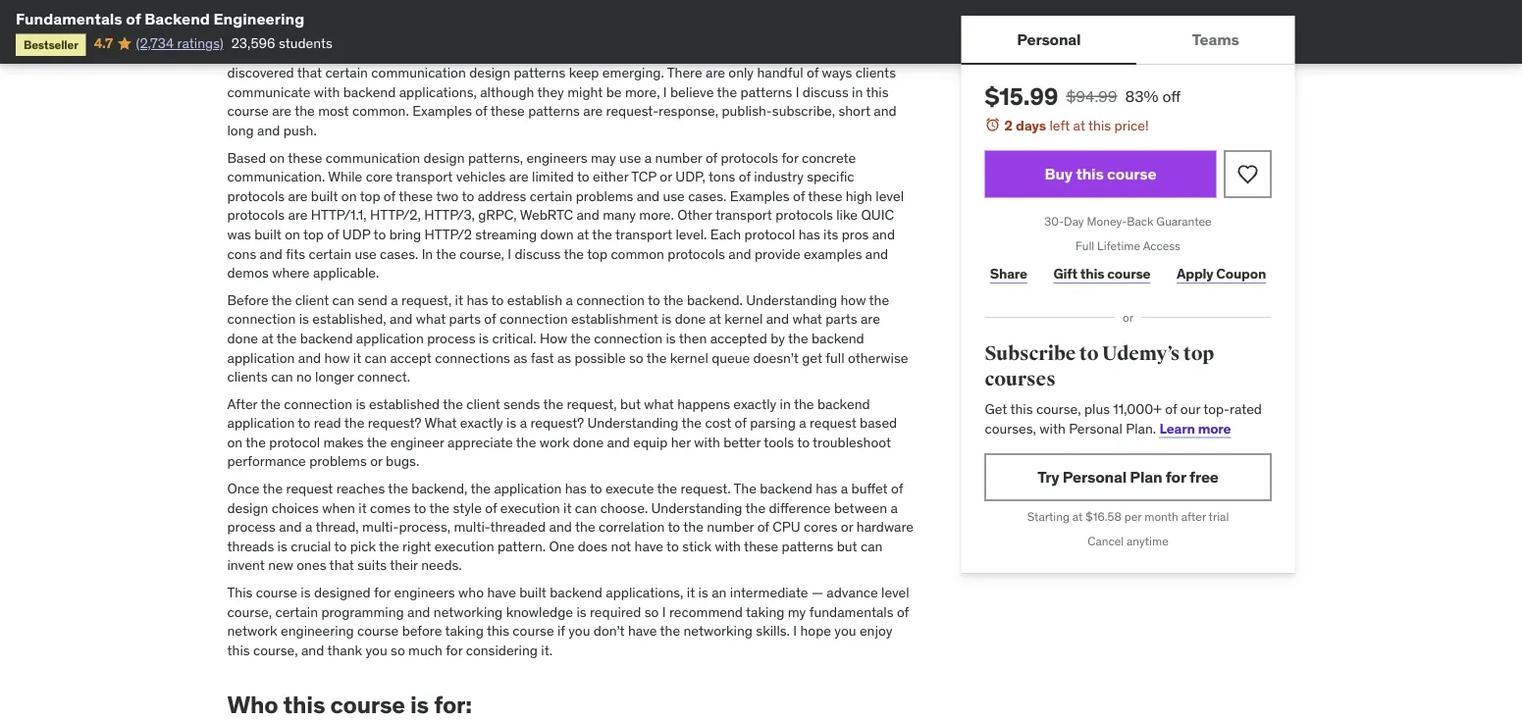 Task type: locate. For each thing, give the bounding box(es) containing it.
thread,
[[316, 519, 359, 537]]

days
[[1016, 116, 1047, 134]]

connection down establish on the top
[[500, 311, 568, 328]]

wishlist image
[[1237, 163, 1260, 186]]

1 horizontal spatial problems
[[576, 188, 634, 205]]

streaming
[[475, 226, 537, 244]]

0 vertical spatial exactly
[[734, 396, 777, 413]]

design down "once"
[[227, 500, 269, 517]]

2 parts from the left
[[826, 311, 858, 328]]

subscribe to udemy's top courses
[[985, 342, 1215, 391]]

1 horizontal spatial but
[[837, 538, 858, 556]]

1 horizontal spatial execution
[[501, 500, 560, 517]]

1 vertical spatial backend
[[227, 45, 281, 63]]

certain up applicable.
[[309, 245, 351, 263]]

skills.
[[756, 623, 790, 641]]

1 horizontal spatial request?
[[531, 415, 584, 433]]

execution up needs.
[[435, 538, 494, 556]]

0 horizontal spatial built
[[255, 226, 282, 244]]

0 vertical spatial that
[[297, 64, 322, 82]]

0 vertical spatial discuss
[[803, 83, 849, 101]]

provide
[[755, 245, 801, 263]]

1 horizontal spatial clients
[[856, 64, 896, 82]]

clients
[[856, 64, 896, 82], [227, 369, 268, 386]]

1 horizontal spatial that
[[330, 557, 354, 575]]

1 vertical spatial transport
[[716, 207, 773, 224]]

parts
[[449, 311, 481, 328], [826, 311, 858, 328]]

are
[[706, 64, 725, 82], [272, 103, 292, 120], [583, 103, 603, 120], [509, 168, 529, 186], [288, 188, 308, 205], [288, 207, 308, 224], [861, 311, 881, 328]]

built up knowledge
[[520, 584, 547, 602]]

enjoy
[[860, 623, 893, 641]]

a
[[645, 149, 652, 167], [391, 292, 398, 309], [566, 292, 573, 309], [520, 415, 527, 433], [799, 415, 807, 433], [841, 480, 848, 498], [891, 500, 898, 517], [305, 519, 313, 537]]

1 vertical spatial process
[[227, 519, 276, 537]]

0 horizontal spatial in
[[780, 396, 791, 413]]

of up (2,734
[[126, 8, 141, 28]]

request?
[[368, 415, 422, 433], [531, 415, 584, 433]]

how
[[540, 330, 568, 348]]

2 request? from the left
[[531, 415, 584, 433]]

parts up full
[[826, 311, 858, 328]]

although
[[480, 83, 535, 101]]

learn
[[1160, 420, 1196, 437]]

access
[[1144, 238, 1181, 254]]

engineer
[[390, 434, 444, 452]]

most
[[318, 103, 349, 120]]

month
[[1145, 510, 1179, 525]]

http/2
[[425, 226, 472, 244]]

the down where
[[272, 292, 292, 309]]

fundamentals
[[16, 8, 122, 28]]

establish
[[507, 292, 563, 309]]

what
[[416, 311, 446, 328], [793, 311, 823, 328], [644, 396, 674, 413]]

0 horizontal spatial examples
[[413, 103, 472, 120]]

use
[[620, 149, 642, 167], [663, 188, 685, 205], [355, 245, 377, 263]]

there
[[667, 64, 703, 82]]

1 vertical spatial so
[[645, 604, 659, 621]]

0 vertical spatial cases.
[[688, 188, 727, 205]]

problems
[[576, 188, 634, 205], [309, 453, 367, 471]]

is down ones
[[301, 584, 311, 602]]

and down the tcp
[[637, 188, 660, 205]]

coupon
[[1217, 265, 1267, 283]]

so left much
[[391, 642, 405, 660]]

of left cpu
[[758, 519, 770, 537]]

0 horizontal spatial but
[[621, 396, 641, 413]]

a up the tcp
[[645, 149, 652, 167]]

buy this course
[[1045, 164, 1157, 184]]

the up stick
[[684, 519, 704, 537]]

2 vertical spatial understanding
[[652, 500, 743, 517]]

for up programming
[[374, 584, 391, 602]]

of right style
[[485, 500, 497, 517]]

built
[[311, 188, 338, 205], [255, 226, 282, 244], [520, 584, 547, 602]]

request? up work
[[531, 415, 584, 433]]

1 horizontal spatial what
[[644, 396, 674, 413]]

0 horizontal spatial design
[[227, 500, 269, 517]]

top
[[360, 188, 380, 205], [303, 226, 324, 244], [587, 245, 608, 263], [1184, 342, 1215, 366]]

2 vertical spatial applications,
[[606, 584, 684, 602]]

rated
[[1230, 400, 1263, 418]]

2 horizontal spatial transport
[[716, 207, 773, 224]]

an
[[375, 45, 390, 63], [712, 584, 727, 602]]

1 horizontal spatial so
[[629, 349, 644, 367]]

taking
[[746, 604, 785, 621], [445, 623, 484, 641]]

1 vertical spatial done
[[227, 330, 258, 348]]

0 horizontal spatial client
[[295, 292, 329, 309]]

backend inside backend engineering is an art. during my 18 years career working with and building backend applications, i discovered that certain communication design patterns keep emerging. there are only handful of ways clients communicate with backend applications, although they might be more, i believe the patterns i discuss in this course are the most common. examples of these patterns are request-response, publish-subscribe, short and long and push. based on these communication design patterns, engineers may use a number of protocols for concrete communication. while core transport vehicles are limited to either tcp or udp, tons of industry specific protocols are built on top of these two to address certain problems and use cases. examples of these high level protocols are http/1.1, http/2, http/3, grpc, webrtc and many more. other transport protocols like quic was built on top of udp to bring http/2 streaming down at the transport level. each protocol has its pros and cons and fits certain use cases. in the course, i discuss the top common protocols and provide examples and demos where applicable. before the client can send a request, it has to establish a connection to the backend. understanding how the connection is established, and what parts of connection establishment is done at kernel and what parts are done at the backend application process is critical. how the connection is then accepted by the backend application and how it can accept connections as fast as possible so the kernel queue doesn't get full otherwise clients can no longer connect. after the connection is established the client sends the request, but what happens exactly in the backend application to read the request? what exactly is a request? understanding the cost of parsing a request based on the protocol makes the engineer appreciate the work done and equip her with better tools to troubleshoot performance problems or bugs. once the request reaches the backend, the application has to execute the request. the backend has a buffet of design choices when it comes to the style of execution it can choose. understanding the difference between a process and a thread, multi-process, multi-threaded and the correlation to the number of cpu cores or hardware threads is crucial to pick the right execution pattern. one does not have to stick with these patterns but can invent new ones that suits their needs. this course is designed for engineers who have built backend applications, it is an intermediate — advance level course, certain programming and networking knowledge is required so i recommend taking my fundamentals of network engineering course before taking this course if you don't have the networking skills. i hope you enjoy this course, and thank you so much for considering it.
[[227, 45, 281, 63]]

applications, up required
[[606, 584, 684, 602]]

has
[[799, 226, 821, 244], [467, 292, 488, 309], [565, 480, 587, 498], [816, 480, 838, 498]]

patterns up they
[[514, 64, 566, 82]]

the down backend,
[[430, 500, 450, 517]]

understanding up "by"
[[746, 292, 838, 309]]

apply coupon button
[[1172, 254, 1272, 294]]

transport up each
[[716, 207, 773, 224]]

the up 'comes'
[[388, 480, 408, 498]]

1 horizontal spatial in
[[852, 83, 863, 101]]

longer
[[315, 369, 354, 386]]

taking down who
[[445, 623, 484, 641]]

1 vertical spatial protocol
[[269, 434, 320, 452]]

have down required
[[628, 623, 657, 641]]

0 horizontal spatial problems
[[309, 453, 367, 471]]

course down new
[[256, 584, 297, 602]]

to right correlation
[[668, 519, 681, 537]]

is left required
[[577, 604, 587, 621]]

have right who
[[487, 584, 516, 602]]

request,
[[402, 292, 452, 309], [567, 396, 617, 413]]

1 vertical spatial personal
[[1069, 420, 1123, 437]]

the up parsing
[[794, 396, 814, 413]]

0 vertical spatial use
[[620, 149, 642, 167]]

0 horizontal spatial discuss
[[515, 245, 561, 263]]

1 horizontal spatial process
[[427, 330, 476, 348]]

with up most
[[314, 83, 340, 101]]

0 horizontal spatial request,
[[402, 292, 452, 309]]

have down correlation
[[635, 538, 664, 556]]

to down the thread,
[[334, 538, 347, 556]]

application up threaded
[[494, 480, 562, 498]]

is down sends on the bottom of the page
[[507, 415, 517, 433]]

what up "equip"
[[644, 396, 674, 413]]

—
[[812, 584, 824, 602]]

protocols down the 'level.'
[[668, 245, 725, 263]]

1 vertical spatial exactly
[[460, 415, 503, 433]]

limited
[[532, 168, 574, 186]]

1 vertical spatial engineers
[[394, 584, 455, 602]]

personal inside button
[[1017, 29, 1081, 49]]

knowledge
[[506, 604, 573, 621]]

1 vertical spatial engineering
[[281, 623, 354, 641]]

an left art.
[[375, 45, 390, 63]]

try
[[1038, 467, 1060, 487]]

personal up '$15.99'
[[1017, 29, 1081, 49]]

0 horizontal spatial parts
[[449, 311, 481, 328]]

1 vertical spatial an
[[712, 584, 727, 602]]

this right gift
[[1081, 265, 1105, 283]]

engineering up most
[[285, 45, 358, 63]]

2 horizontal spatial so
[[645, 604, 659, 621]]

1 vertical spatial request,
[[567, 396, 617, 413]]

the up no
[[277, 330, 297, 348]]

and up "by"
[[766, 311, 789, 328]]

0 vertical spatial problems
[[576, 188, 634, 205]]

personal down plus
[[1069, 420, 1123, 437]]

and up one
[[549, 519, 572, 537]]

before
[[402, 623, 442, 641]]

you right if
[[569, 623, 590, 641]]

0 vertical spatial networking
[[434, 604, 503, 621]]

0 horizontal spatial taking
[[445, 623, 484, 641]]

request, down in
[[402, 292, 452, 309]]

publish-
[[722, 103, 773, 120]]

an up recommend
[[712, 584, 727, 602]]

the right 'execute'
[[657, 480, 678, 498]]

problems down either
[[576, 188, 634, 205]]

personal inside get this course, plus 11,000+ of our top-rated courses, with personal plan.
[[1069, 420, 1123, 437]]

common
[[611, 245, 665, 263]]

networking down who
[[434, 604, 503, 621]]

1 horizontal spatial my
[[788, 604, 806, 621]]

cost
[[705, 415, 732, 433]]

invent
[[227, 557, 265, 575]]

1 horizontal spatial request
[[810, 415, 857, 433]]

of up better
[[735, 415, 747, 433]]

be
[[606, 83, 622, 101]]

top up our
[[1184, 342, 1215, 366]]

or
[[660, 168, 672, 186], [1123, 310, 1134, 325], [370, 453, 383, 471], [841, 519, 854, 537]]

to left 'execute'
[[590, 480, 603, 498]]

on down the while
[[341, 188, 357, 205]]

a right establish on the top
[[566, 292, 573, 309]]

use up the tcp
[[620, 149, 642, 167]]

as right fast
[[558, 349, 572, 367]]

request-
[[606, 103, 659, 120]]

1 horizontal spatial backend
[[227, 45, 281, 63]]

0 horizontal spatial backend
[[144, 8, 210, 28]]

this up courses,
[[1011, 400, 1033, 418]]

a left buffet
[[841, 480, 848, 498]]

kernel
[[725, 311, 763, 328], [670, 349, 709, 367]]

established
[[369, 396, 440, 413]]

buy this course button
[[985, 151, 1217, 198]]

1 parts from the left
[[449, 311, 481, 328]]

this
[[227, 584, 253, 602]]

1 vertical spatial execution
[[435, 538, 494, 556]]

1 horizontal spatial engineers
[[527, 149, 588, 167]]

apply coupon
[[1177, 265, 1267, 283]]

troubleshoot
[[813, 434, 891, 452]]

or left bugs.
[[370, 453, 383, 471]]

$16.58
[[1086, 510, 1122, 525]]

protocols up its
[[776, 207, 833, 224]]

2 vertical spatial done
[[573, 434, 604, 452]]

0 vertical spatial applications,
[[795, 45, 872, 63]]

0 horizontal spatial applications,
[[399, 83, 477, 101]]

quic
[[861, 207, 894, 224]]

communication up core
[[326, 149, 420, 167]]

guarantee
[[1157, 214, 1212, 229]]

1 horizontal spatial number
[[707, 519, 754, 537]]

only
[[729, 64, 754, 82]]

its
[[824, 226, 839, 244]]

2 horizontal spatial done
[[675, 311, 706, 328]]

is up recommend
[[699, 584, 709, 602]]

0 vertical spatial taking
[[746, 604, 785, 621]]

0 vertical spatial personal
[[1017, 29, 1081, 49]]

backend up handful
[[739, 45, 791, 63]]

for left free
[[1166, 467, 1187, 487]]

done down before
[[227, 330, 258, 348]]

cases. down bring
[[380, 245, 419, 263]]

done up the then
[[675, 311, 706, 328]]

transport
[[396, 168, 453, 186], [716, 207, 773, 224], [616, 226, 673, 244]]

top inside subscribe to udemy's top courses
[[1184, 342, 1215, 366]]

0 vertical spatial so
[[629, 349, 644, 367]]

course,
[[460, 245, 505, 263], [1037, 400, 1082, 418], [227, 604, 272, 621], [253, 642, 298, 660]]

industry
[[754, 168, 804, 186]]

then
[[679, 330, 707, 348]]

the right "by"
[[788, 330, 809, 348]]

protocol up provide
[[745, 226, 796, 244]]

23,596 students
[[231, 34, 333, 52]]

handful
[[757, 64, 804, 82]]

1 vertical spatial networking
[[684, 623, 753, 641]]

transport up two
[[396, 168, 453, 186]]

2 days left at this price!
[[1005, 116, 1149, 134]]

don't
[[594, 623, 625, 641]]

course up back
[[1107, 164, 1157, 184]]

2 as from the left
[[558, 349, 572, 367]]

2 horizontal spatial use
[[663, 188, 685, 205]]

a right parsing
[[799, 415, 807, 433]]

0 horizontal spatial how
[[325, 349, 350, 367]]

alarm image
[[985, 117, 1001, 133]]

concrete
[[802, 149, 856, 167]]

1 vertical spatial clients
[[227, 369, 268, 386]]

multi-
[[362, 519, 399, 537], [454, 519, 490, 537]]

threads
[[227, 538, 274, 556]]

design
[[469, 64, 511, 82], [424, 149, 465, 167], [227, 500, 269, 517]]

design up two
[[424, 149, 465, 167]]

backend up discovered
[[227, 45, 281, 63]]

style
[[453, 500, 482, 517]]

1 vertical spatial my
[[788, 604, 806, 621]]

1 vertical spatial in
[[780, 396, 791, 413]]

tab list
[[962, 16, 1296, 65]]

multi- down 'comes'
[[362, 519, 399, 537]]

1 horizontal spatial applications,
[[606, 584, 684, 602]]

can
[[332, 292, 354, 309], [365, 349, 387, 367], [271, 369, 293, 386], [575, 500, 597, 517], [861, 538, 883, 556]]

1 vertical spatial understanding
[[588, 415, 679, 433]]

anytime
[[1127, 534, 1169, 549]]

0 horizontal spatial as
[[514, 349, 528, 367]]

1 horizontal spatial as
[[558, 349, 572, 367]]

1 horizontal spatial examples
[[730, 188, 790, 205]]

to inside subscribe to udemy's top courses
[[1080, 342, 1099, 366]]

as down critical.
[[514, 349, 528, 367]]

my up hope
[[788, 604, 806, 621]]

1 request? from the left
[[368, 415, 422, 433]]

at
[[1074, 116, 1086, 134], [577, 226, 589, 244], [709, 311, 722, 328], [262, 330, 274, 348], [1073, 510, 1083, 525]]

1 vertical spatial how
[[325, 349, 350, 367]]

protocol
[[745, 226, 796, 244], [269, 434, 320, 452]]

during
[[417, 45, 458, 63]]

many
[[603, 207, 636, 224]]

hardware
[[857, 519, 914, 537]]

what up accept
[[416, 311, 446, 328]]

the up makes
[[344, 415, 365, 433]]

process,
[[399, 519, 451, 537]]

connect.
[[357, 369, 410, 386]]

1 horizontal spatial design
[[424, 149, 465, 167]]

2 vertical spatial design
[[227, 500, 269, 517]]

0 horizontal spatial number
[[655, 149, 703, 167]]

0 vertical spatial kernel
[[725, 311, 763, 328]]

client down where
[[295, 292, 329, 309]]

each
[[711, 226, 741, 244]]

common.
[[352, 103, 409, 120]]

course inside button
[[1107, 164, 1157, 184]]

establishment
[[571, 311, 659, 328]]

understanding
[[746, 292, 838, 309], [588, 415, 679, 433], [652, 500, 743, 517]]

the up her
[[682, 415, 702, 433]]

0 vertical spatial number
[[655, 149, 703, 167]]

more.
[[639, 207, 674, 224]]

0 horizontal spatial my
[[461, 45, 480, 63]]

udemy's
[[1103, 342, 1180, 366]]



Task type: vqa. For each thing, say whether or not it's contained in the screenshot.
fits
yes



Task type: describe. For each thing, give the bounding box(es) containing it.
was
[[227, 226, 251, 244]]

0 vertical spatial understanding
[[746, 292, 838, 309]]

are up fits
[[288, 207, 308, 224]]

0 horizontal spatial process
[[227, 519, 276, 537]]

vehicles
[[456, 168, 506, 186]]

1 horizontal spatial an
[[712, 584, 727, 602]]

gift this course
[[1054, 265, 1151, 283]]

core
[[366, 168, 393, 186]]

who
[[459, 584, 484, 602]]

1 vertical spatial built
[[255, 226, 282, 244]]

after
[[1182, 510, 1207, 525]]

two
[[436, 188, 459, 205]]

can up established,
[[332, 292, 354, 309]]

0 vertical spatial engineering
[[285, 45, 358, 63]]

ones
[[297, 557, 326, 575]]

1 vertical spatial design
[[424, 149, 465, 167]]

is up connections
[[479, 330, 489, 348]]

the up what
[[443, 396, 463, 413]]

course, inside get this course, plus 11,000+ of our top-rated courses, with personal plan.
[[1037, 400, 1082, 418]]

0 horizontal spatial protocol
[[269, 434, 320, 452]]

crucial
[[291, 538, 331, 556]]

the down recommend
[[660, 623, 681, 641]]

1 horizontal spatial you
[[569, 623, 590, 641]]

subscribe
[[985, 342, 1076, 366]]

30-
[[1045, 214, 1064, 229]]

buffet
[[852, 480, 888, 498]]

the up push.
[[295, 103, 315, 120]]

1 vertical spatial use
[[663, 188, 685, 205]]

with up emerging.
[[631, 45, 657, 63]]

udp
[[343, 226, 371, 244]]

share
[[991, 265, 1028, 283]]

to up process,
[[414, 500, 426, 517]]

equip
[[634, 434, 668, 452]]

the up bugs.
[[367, 434, 387, 452]]

considering
[[466, 642, 538, 660]]

(2,734
[[136, 34, 174, 52]]

might
[[568, 83, 603, 101]]

and down pros
[[866, 245, 889, 263]]

0 vertical spatial done
[[675, 311, 706, 328]]

1 horizontal spatial transport
[[616, 226, 673, 244]]

it up longer
[[353, 349, 362, 367]]

a right send in the left of the page
[[391, 292, 398, 309]]

the down the
[[746, 500, 766, 517]]

of down although
[[476, 103, 488, 120]]

pros
[[842, 226, 869, 244]]

the right after
[[261, 396, 281, 413]]

to right tools
[[797, 434, 810, 452]]

2 horizontal spatial what
[[793, 311, 823, 328]]

queue
[[712, 349, 750, 367]]

is up new
[[277, 538, 287, 556]]

1 vertical spatial but
[[837, 538, 858, 556]]

starting at $16.58 per month after trial cancel anytime
[[1028, 510, 1230, 549]]

tab list containing personal
[[962, 16, 1296, 65]]

0 horizontal spatial what
[[416, 311, 446, 328]]

cores
[[804, 519, 838, 537]]

1 horizontal spatial exactly
[[734, 396, 777, 413]]

of inside get this course, plus 11,000+ of our top-rated courses, with personal plan.
[[1166, 400, 1178, 418]]

this up considering
[[487, 623, 510, 641]]

1 vertical spatial that
[[330, 557, 354, 575]]

lifetime
[[1098, 238, 1141, 254]]

doesn't
[[754, 349, 799, 367]]

application up accept
[[356, 330, 424, 348]]

left
[[1050, 116, 1070, 134]]

the down down
[[564, 245, 584, 263]]

0 horizontal spatial engineers
[[394, 584, 455, 602]]

subscribe,
[[773, 103, 836, 120]]

4.7
[[94, 34, 113, 52]]

by
[[771, 330, 785, 348]]

request.
[[681, 480, 731, 498]]

on up communication.
[[270, 149, 285, 167]]

patterns down they
[[528, 103, 580, 120]]

of down industry
[[793, 188, 805, 205]]

at right left
[[1074, 116, 1086, 134]]

0 vertical spatial protocol
[[745, 226, 796, 244]]

and up no
[[298, 349, 321, 367]]

top down core
[[360, 188, 380, 205]]

share button
[[985, 254, 1033, 294]]

0 vertical spatial client
[[295, 292, 329, 309]]

1 vertical spatial examples
[[730, 188, 790, 205]]

application up after
[[227, 349, 295, 367]]

apply
[[1177, 265, 1214, 283]]

like
[[837, 207, 858, 224]]

discovered
[[227, 64, 294, 82]]

2 multi- from the left
[[454, 519, 490, 537]]

threaded
[[490, 519, 546, 537]]

1 vertical spatial communication
[[326, 149, 420, 167]]

at right down
[[577, 226, 589, 244]]

address
[[478, 188, 527, 205]]

cons
[[227, 245, 256, 263]]

these down although
[[491, 103, 525, 120]]

1 horizontal spatial done
[[573, 434, 604, 452]]

and left many at the left top
[[577, 207, 600, 224]]

fast
[[531, 349, 554, 367]]

buy
[[1045, 164, 1073, 184]]

0 vertical spatial design
[[469, 64, 511, 82]]

starting
[[1028, 510, 1070, 525]]

top up fits
[[303, 226, 324, 244]]

the right in
[[436, 245, 456, 263]]

her
[[671, 434, 691, 452]]

0 vertical spatial communication
[[371, 64, 466, 82]]

0 vertical spatial request
[[810, 415, 857, 433]]

after
[[227, 396, 257, 413]]

these down cpu
[[744, 538, 779, 556]]

connection down establishment
[[594, 330, 663, 348]]

where
[[272, 264, 310, 282]]

course, down the "streaming"
[[460, 245, 505, 263]]

0 vertical spatial an
[[375, 45, 390, 63]]

and down choices
[[279, 519, 302, 537]]

established,
[[312, 311, 387, 328]]

this inside button
[[1076, 164, 1104, 184]]

once
[[227, 480, 260, 498]]

read
[[314, 415, 341, 433]]

connection up establishment
[[577, 292, 645, 309]]

appreciate
[[448, 434, 513, 452]]

certain down limited
[[530, 188, 573, 205]]

1 horizontal spatial networking
[[684, 623, 753, 641]]

has up the difference
[[816, 480, 838, 498]]

0 horizontal spatial transport
[[396, 168, 453, 186]]

backend,
[[412, 480, 468, 498]]

can left choose.
[[575, 500, 597, 517]]

it up connections
[[455, 292, 463, 309]]

0 horizontal spatial cases.
[[380, 245, 419, 263]]

are down communication.
[[288, 188, 308, 205]]

0 horizontal spatial clients
[[227, 369, 268, 386]]

to left establish on the top
[[491, 292, 504, 309]]

the down the performance
[[263, 480, 283, 498]]

2 vertical spatial use
[[355, 245, 377, 263]]

it up one
[[564, 500, 572, 517]]

udp,
[[676, 168, 706, 186]]

suits
[[358, 557, 387, 575]]

backend up full
[[812, 330, 865, 348]]

1 vertical spatial level
[[882, 584, 910, 602]]

per
[[1125, 510, 1142, 525]]

new
[[268, 557, 293, 575]]

fits
[[286, 245, 305, 263]]

top left common
[[587, 245, 608, 263]]

$94.99
[[1067, 86, 1118, 106]]

backend down established,
[[300, 330, 353, 348]]

the up their
[[379, 538, 399, 556]]

thank
[[327, 642, 362, 660]]

1 horizontal spatial how
[[841, 292, 866, 309]]

are down building
[[706, 64, 725, 82]]

teams
[[1193, 29, 1240, 49]]

0 vertical spatial level
[[876, 188, 904, 205]]

0 horizontal spatial execution
[[435, 538, 494, 556]]

to left either
[[577, 168, 590, 186]]

short
[[839, 103, 871, 120]]

or down between
[[841, 519, 854, 537]]

communicate
[[227, 83, 311, 101]]

0 vertical spatial examples
[[413, 103, 472, 120]]

0 horizontal spatial kernel
[[670, 349, 709, 367]]

or right the tcp
[[660, 168, 672, 186]]

if
[[558, 623, 565, 641]]

the right the how
[[571, 330, 591, 348]]

to left stick
[[667, 538, 679, 556]]

0 vertical spatial backend
[[144, 8, 210, 28]]

connection down before
[[227, 311, 296, 328]]

these up http/2,
[[399, 188, 433, 205]]

(2,734 ratings)
[[136, 34, 224, 52]]

needs.
[[421, 557, 462, 575]]

0 vertical spatial engineers
[[527, 149, 588, 167]]

2 vertical spatial have
[[628, 623, 657, 641]]

0 horizontal spatial you
[[366, 642, 388, 660]]

1 as from the left
[[514, 349, 528, 367]]

1 horizontal spatial request,
[[567, 396, 617, 413]]

1 horizontal spatial use
[[620, 149, 642, 167]]

what
[[425, 415, 457, 433]]

and down each
[[729, 245, 752, 263]]

1 vertical spatial number
[[707, 519, 754, 537]]

this down network
[[227, 642, 250, 660]]

0 horizontal spatial networking
[[434, 604, 503, 621]]

on up the performance
[[227, 434, 243, 452]]

0 horizontal spatial exactly
[[460, 415, 503, 433]]

fundamentals
[[810, 604, 894, 621]]

more,
[[625, 83, 660, 101]]

0 horizontal spatial done
[[227, 330, 258, 348]]

choices
[[272, 500, 319, 517]]

it.
[[541, 642, 553, 660]]

protocols up the tons
[[721, 149, 779, 167]]

of right fundamentals
[[897, 604, 909, 621]]

critical.
[[492, 330, 537, 348]]

course, up network
[[227, 604, 272, 621]]

0 horizontal spatial request
[[286, 480, 333, 498]]

2 horizontal spatial you
[[835, 623, 857, 641]]

when
[[322, 500, 355, 517]]

or up udemy's
[[1123, 310, 1134, 325]]

course up long
[[227, 103, 269, 120]]

2 vertical spatial built
[[520, 584, 547, 602]]

programming
[[321, 604, 404, 621]]

to up establishment
[[648, 292, 661, 309]]

between
[[834, 500, 888, 517]]

1 horizontal spatial taking
[[746, 604, 785, 621]]

not
[[611, 538, 631, 556]]

1 horizontal spatial kernel
[[725, 311, 763, 328]]

are down the communicate
[[272, 103, 292, 120]]

personal button
[[962, 16, 1137, 63]]

on up fits
[[285, 226, 300, 244]]

23,596
[[231, 34, 275, 52]]

1 vertical spatial client
[[467, 396, 500, 413]]

the
[[734, 480, 757, 498]]

at inside the starting at $16.58 per month after trial cancel anytime
[[1073, 510, 1083, 525]]

teams button
[[1137, 16, 1296, 63]]

can down hardware
[[861, 538, 883, 556]]

2 vertical spatial personal
[[1063, 467, 1127, 487]]

and right long
[[257, 122, 280, 140]]

1 horizontal spatial built
[[311, 188, 338, 205]]

course down lifetime
[[1108, 265, 1151, 283]]

patterns,
[[468, 149, 523, 167]]

of down http/1.1,
[[327, 226, 339, 244]]

plus
[[1085, 400, 1110, 418]]

courses,
[[985, 420, 1037, 437]]

can left no
[[271, 369, 293, 386]]

1 vertical spatial have
[[487, 584, 516, 602]]

and left thank
[[301, 642, 324, 660]]

1 multi- from the left
[[362, 519, 399, 537]]

the left backend. on the left of the page
[[664, 292, 684, 309]]

to right udp
[[374, 226, 386, 244]]

of up critical.
[[484, 311, 496, 328]]

0 vertical spatial clients
[[856, 64, 896, 82]]

this inside get this course, plus 11,000+ of our top-rated courses, with personal plan.
[[1011, 400, 1033, 418]]

sends
[[504, 396, 540, 413]]

based
[[860, 415, 898, 433]]

has left establish on the top
[[467, 292, 488, 309]]

0 vertical spatial but
[[621, 396, 641, 413]]

at down before
[[262, 330, 274, 348]]

no
[[296, 369, 312, 386]]

a up hardware
[[891, 500, 898, 517]]

1 horizontal spatial discuss
[[803, 83, 849, 101]]

these down push.
[[288, 149, 322, 167]]

with inside get this course, plus 11,000+ of our top-rated courses, with personal plan.
[[1040, 420, 1066, 437]]

0 vertical spatial have
[[635, 538, 664, 556]]

ratings)
[[177, 34, 224, 52]]

0 horizontal spatial so
[[391, 642, 405, 660]]

backend engineering is an art. during my 18 years career working with and building backend applications, i discovered that certain communication design patterns keep emerging. there are only handful of ways clients communicate with backend applications, although they might be more, i believe the patterns i discuss in this course are the most common. examples of these patterns are request-response, publish-subscribe, short and long and push. based on these communication design patterns, engineers may use a number of protocols for concrete communication. while core transport vehicles are limited to either tcp or udp, tons of industry specific protocols are built on top of these two to address certain problems and use cases. examples of these high level protocols are http/1.1, http/2, http/3, grpc, webrtc and many more. other transport protocols like quic was built on top of udp to bring http/2 streaming down at the transport level. each protocol has its pros and cons and fits certain use cases. in the course, i discuss the top common protocols and provide examples and demos where applicable. before the client can send a request, it has to establish a connection to the backend. understanding how the connection is established, and what parts of connection establishment is done at kernel and what parts are done at the backend application process is critical. how the connection is then accepted by the backend application and how it can accept connections as fast as possible so the kernel queue doesn't get full otherwise clients can no longer connect. after the connection is established the client sends the request, but what happens exactly in the backend application to read the request? what exactly is a request? understanding the cost of parsing a request based on the protocol makes the engineer appreciate the work done and equip her with better tools to troubleshoot performance problems or bugs. once the request reaches the backend, the application has to execute the request. the backend has a buffet of design choices when it comes to the style of execution it can choose. understanding the difference between a process and a thread, multi-process, multi-threaded and the correlation to the number of cpu cores or hardware threads is crucial to pick the right execution pattern. one does not have to stick with these patterns but can invent new ones that suits their needs. this course is designed for engineers who have built backend applications, it is an intermediate — advance level course, certain programming and networking knowledge is required so i recommend taking my fundamentals of network engineering course before taking this course if you don't have the networking skills. i hope you enjoy this course, and thank you so much for considering it.
[[227, 45, 914, 660]]

pattern.
[[498, 538, 546, 556]]

is down connect.
[[356, 396, 366, 413]]

with down cost
[[694, 434, 720, 452]]

either
[[593, 168, 629, 186]]

top-
[[1204, 400, 1230, 418]]



